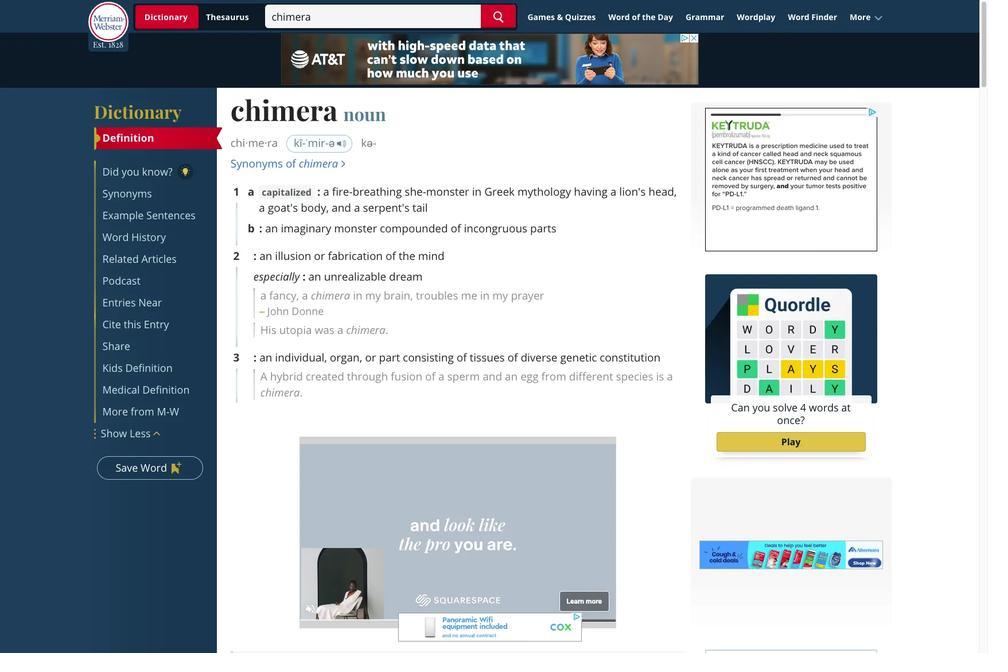 Task type: describe. For each thing, give the bounding box(es) containing it.
of inside a hybrid created through fusion of a sperm and an egg from different species is a chimera .
[[425, 369, 436, 384]]

an inside a hybrid created through fusion of a sperm and an egg from different species is a chimera .
[[505, 369, 518, 384]]

more from m-w link
[[96, 401, 215, 423]]

kə-
[[361, 135, 377, 150]]

me
[[461, 288, 477, 303]]

synonyms for synonyms
[[102, 187, 152, 200]]

of up sperm
[[457, 350, 467, 365]]

breathing
[[353, 184, 402, 199]]

species
[[616, 369, 653, 384]]

kids definition link
[[96, 358, 215, 379]]

finder
[[812, 11, 837, 22]]

history
[[131, 230, 166, 244]]

brain,
[[384, 288, 413, 303]]

kids
[[102, 361, 123, 375]]

medical definition link
[[96, 379, 215, 401]]

podcast
[[102, 274, 140, 288]]

play button
[[717, 432, 866, 452]]

kids definition
[[102, 361, 173, 375]]

monster for imaginary
[[334, 221, 377, 236]]

of up dream
[[386, 249, 396, 263]]

0 vertical spatial definition
[[102, 131, 154, 145]]

a left goat's on the left of page
[[259, 200, 265, 215]]

: an illusion or fabrication of the mind
[[254, 249, 445, 263]]

merriam webster - established 1828 image
[[88, 1, 128, 43]]

word finder
[[788, 11, 837, 22]]

once?
[[777, 413, 805, 427]]

tissues
[[470, 350, 505, 365]]

w
[[170, 405, 179, 418]]

consisting
[[403, 350, 454, 365]]

chimera up "kī-"
[[231, 91, 338, 128]]

head,
[[649, 184, 677, 199]]

you for did
[[122, 164, 139, 178]]

4
[[801, 401, 806, 414]]

a right 1
[[248, 184, 254, 199]]

greek
[[484, 184, 515, 199]]

: for : an illusion or fabrication of the mind
[[254, 249, 257, 263]]

a
[[260, 369, 267, 384]]

tail
[[413, 200, 428, 215]]

john
[[267, 304, 289, 318]]

part
[[379, 350, 400, 365]]

cite this entry link
[[96, 314, 215, 336]]

fancy,
[[269, 288, 299, 303]]

save word
[[116, 461, 167, 475]]

definition for medical
[[142, 383, 190, 397]]

b : an imaginary monster compounded of incongruous parts
[[248, 221, 557, 236]]

organ,
[[330, 350, 362, 365]]

a left fire-
[[323, 184, 329, 199]]

wordplay
[[737, 11, 776, 22]]

a down breathing
[[354, 200, 360, 215]]

example
[[102, 208, 144, 222]]

word for word finder
[[788, 11, 810, 22]]

in inside a fire-breathing she-monster in greek mythology having a lion's head, a goat's body, and a serpent's tail
[[472, 184, 482, 199]]

medical
[[102, 383, 140, 397]]

john donne
[[267, 304, 324, 318]]

1
[[233, 184, 239, 199]]

a up donne
[[302, 288, 308, 303]]

save word button
[[97, 456, 203, 480]]

kī-ˈmir-ə
[[294, 135, 338, 150]]

cite this entry
[[102, 317, 169, 331]]

from inside a hybrid created through fusion of a sperm and an egg from different species is a chimera .
[[542, 369, 566, 384]]

of right 'tissues'
[[508, 350, 518, 365]]

imaginary
[[281, 221, 331, 236]]

serpent's
[[363, 200, 410, 215]]

she-
[[405, 184, 426, 199]]

wordplay link
[[732, 7, 781, 27]]

mythology
[[518, 184, 571, 199]]

dictionary link
[[94, 99, 222, 124]]

did you know?
[[102, 164, 173, 178]]

synonyms of chimera
[[231, 156, 338, 171]]

constitution
[[600, 350, 661, 365]]

sperm
[[447, 369, 480, 384]]

individual,
[[275, 350, 327, 365]]

a hybrid created through fusion of a sperm and an egg from different species is a chimera .
[[260, 369, 673, 400]]

this
[[124, 317, 141, 331]]

word for word history
[[102, 230, 129, 244]]

a fancy, a chimera in my brain, troubles me in my prayer
[[260, 288, 544, 303]]

incongruous
[[464, 221, 528, 236]]

in down unrealizable
[[353, 288, 363, 303]]

0 vertical spatial or
[[314, 249, 325, 263]]

example sentences link
[[96, 205, 215, 227]]

can you solve 4 words at once?
[[731, 401, 851, 427]]

can
[[731, 401, 750, 414]]

know?
[[142, 164, 173, 178]]

more button
[[845, 7, 888, 27]]

related articles link
[[96, 249, 215, 270]]

a right "is"
[[667, 369, 673, 384]]

a right the was
[[337, 323, 343, 337]]

: for :
[[317, 184, 323, 199]]

mind
[[418, 249, 445, 263]]

synonyms link
[[96, 183, 215, 205]]

synonyms for synonyms of chimera
[[231, 156, 283, 171]]

articles
[[141, 252, 177, 266]]

save
[[116, 461, 138, 475]]

you for can
[[753, 401, 770, 414]]

m-
[[157, 405, 170, 418]]

troubles
[[416, 288, 458, 303]]

2
[[233, 249, 239, 263]]

dream
[[389, 269, 423, 284]]

0 vertical spatial .
[[386, 323, 389, 337]]

of left day
[[632, 11, 640, 22]]

Search search field
[[265, 5, 516, 28]]

search word image
[[493, 11, 504, 23]]

toggle search dictionary/thesaurus image
[[135, 5, 198, 29]]

his
[[260, 323, 276, 337]]

of down "kī-"
[[286, 156, 296, 171]]

games
[[528, 11, 555, 22]]

an right b at left
[[265, 221, 278, 236]]

an down the illusion on the top left of the page
[[308, 269, 321, 284]]



Task type: vqa. For each thing, say whether or not it's contained in the screenshot.
Subscribe Submit
no



Task type: locate. For each thing, give the bounding box(es) containing it.
1 horizontal spatial my
[[493, 288, 508, 303]]

fusion
[[391, 369, 423, 384]]

sentences
[[146, 208, 196, 222]]

0 horizontal spatial and
[[332, 200, 351, 215]]

&
[[557, 11, 563, 22]]

through
[[347, 369, 388, 384]]

or right the illusion on the top left of the page
[[314, 249, 325, 263]]

more for more from m-w
[[102, 405, 128, 418]]

more from m-w
[[102, 405, 179, 418]]

entry
[[144, 317, 169, 331]]

noun
[[343, 102, 386, 126]]

you right can
[[753, 401, 770, 414]]

monster up fabrication
[[334, 221, 377, 236]]

.
[[386, 323, 389, 337], [300, 385, 303, 400]]

monster up tail
[[426, 184, 469, 199]]

definition up the m-
[[142, 383, 190, 397]]

2 my from the left
[[493, 288, 508, 303]]

from
[[542, 369, 566, 384], [131, 405, 154, 418]]

you inside can you solve 4 words at once?
[[753, 401, 770, 414]]

1 vertical spatial more
[[102, 405, 128, 418]]

word left finder
[[788, 11, 810, 22]]

0 horizontal spatial my
[[365, 288, 381, 303]]

synonyms down chi·​me·​ra
[[231, 156, 283, 171]]

word of the day link
[[603, 7, 678, 27]]

utopia
[[279, 323, 312, 337]]

or
[[314, 249, 325, 263], [365, 350, 376, 365]]

1 horizontal spatial or
[[365, 350, 376, 365]]

prayer
[[511, 288, 544, 303]]

1 vertical spatial and
[[483, 369, 502, 384]]

related
[[102, 252, 139, 266]]

the
[[642, 11, 656, 22], [399, 249, 415, 263]]

word for word of the day
[[609, 11, 630, 22]]

word right save
[[141, 461, 167, 475]]

ˈmir-
[[306, 135, 329, 150]]

illusion
[[275, 249, 311, 263]]

games & quizzes link
[[523, 7, 601, 27]]

1 vertical spatial .
[[300, 385, 303, 400]]

and
[[332, 200, 351, 215], [483, 369, 502, 384]]

play quordle: guess all four words in a limited number of tries.  each of your guesses must be a real 5-letter word. image
[[705, 274, 877, 404]]

1 horizontal spatial you
[[753, 401, 770, 414]]

0 horizontal spatial more
[[102, 405, 128, 418]]

chimera down the "hybrid"
[[260, 385, 300, 400]]

0 horizontal spatial monster
[[334, 221, 377, 236]]

especially
[[254, 269, 300, 284]]

more right finder
[[850, 11, 871, 22]]

word inside dropdown button
[[141, 461, 167, 475]]

1 horizontal spatial and
[[483, 369, 502, 384]]

. down the "hybrid"
[[300, 385, 303, 400]]

compounded
[[380, 221, 448, 236]]

body,
[[301, 200, 329, 215]]

grammar
[[686, 11, 724, 22]]

chimera up the organ,
[[346, 323, 386, 337]]

especially : an unrealizable dream
[[254, 269, 423, 284]]

show less button
[[94, 423, 215, 445]]

related articles
[[102, 252, 177, 266]]

word right quizzes
[[609, 11, 630, 22]]

0 vertical spatial the
[[642, 11, 656, 22]]

goat's
[[268, 200, 298, 215]]

definition for kids
[[125, 361, 173, 375]]

of down a fire-breathing she-monster in greek mythology having a lion's head, a goat's body, and a serpent's tail
[[451, 221, 461, 236]]

podcast link
[[96, 270, 215, 292]]

quizzes
[[565, 11, 596, 22]]

chimera down 'ˈmir-'
[[299, 156, 338, 171]]

genetic
[[560, 350, 597, 365]]

show less
[[101, 426, 151, 440]]

different
[[569, 369, 613, 384]]

having
[[574, 184, 608, 199]]

in left greek
[[472, 184, 482, 199]]

did
[[102, 164, 119, 178]]

monster
[[426, 184, 469, 199], [334, 221, 377, 236]]

0 vertical spatial more
[[850, 11, 871, 22]]

0 horizontal spatial .
[[300, 385, 303, 400]]

0 horizontal spatial you
[[122, 164, 139, 178]]

0 vertical spatial synonyms
[[231, 156, 283, 171]]

and down fire-
[[332, 200, 351, 215]]

from down diverse
[[542, 369, 566, 384]]

an left "egg"
[[505, 369, 518, 384]]

next image
[[338, 159, 347, 169]]

a left lion's
[[611, 184, 617, 199]]

: up the body,
[[317, 184, 323, 199]]

more inside 'dropdown button'
[[850, 11, 871, 22]]

of down consisting on the bottom of the page
[[425, 369, 436, 384]]

: right 3
[[254, 350, 257, 365]]

or left part
[[365, 350, 376, 365]]

at
[[842, 401, 851, 414]]

. inside a hybrid created through fusion of a sperm and an egg from different species is a chimera .
[[300, 385, 303, 400]]

and inside a fire-breathing she-monster in greek mythology having a lion's head, a goat's body, and a serpent's tail
[[332, 200, 351, 215]]

1 vertical spatial or
[[365, 350, 376, 365]]

how to pronounce chimera (audio) image
[[337, 140, 347, 148]]

monster inside a fire-breathing she-monster in greek mythology having a lion's head, a goat's body, and a serpent's tail
[[426, 184, 469, 199]]

capitalized
[[262, 186, 312, 199]]

b
[[248, 221, 255, 236]]

0 horizontal spatial the
[[399, 249, 415, 263]]

: for : an individual, organ, or part consisting of tissues of diverse genetic constitution
[[254, 350, 257, 365]]

definition down dictionary
[[102, 131, 154, 145]]

: right 2
[[254, 249, 257, 263]]

chi·​me·​ra
[[231, 135, 278, 150]]

and inside a hybrid created through fusion of a sperm and an egg from different species is a chimera .
[[483, 369, 502, 384]]

0 vertical spatial monster
[[426, 184, 469, 199]]

a left sperm
[[438, 369, 445, 384]]

1 horizontal spatial synonyms
[[231, 156, 283, 171]]

ə
[[329, 135, 335, 150]]

advertisement region
[[281, 33, 699, 85], [705, 108, 877, 251], [299, 437, 616, 628], [699, 541, 883, 570], [398, 613, 582, 642]]

1 vertical spatial definition
[[125, 361, 173, 375]]

1 vertical spatial from
[[131, 405, 154, 418]]

synonyms up 'example'
[[102, 187, 152, 200]]

the up dream
[[399, 249, 415, 263]]

. up part
[[386, 323, 389, 337]]

parts
[[530, 221, 557, 236]]

word finder link
[[783, 7, 843, 27]]

2 vertical spatial definition
[[142, 383, 190, 397]]

diverse
[[521, 350, 558, 365]]

example sentences
[[102, 208, 196, 222]]

0 horizontal spatial from
[[131, 405, 154, 418]]

1 my from the left
[[365, 288, 381, 303]]

donne
[[292, 304, 324, 318]]

from left the m-
[[131, 405, 154, 418]]

chimera inside a hybrid created through fusion of a sperm and an egg from different species is a chimera .
[[260, 385, 300, 400]]

definition up medical definition
[[125, 361, 173, 375]]

his utopia was a chimera .
[[260, 323, 389, 337]]

1 horizontal spatial monster
[[426, 184, 469, 199]]

share
[[102, 339, 130, 353]]

entries
[[102, 296, 136, 309]]

day
[[658, 11, 673, 22]]

cite
[[102, 317, 121, 331]]

1 vertical spatial you
[[753, 401, 770, 414]]

0 vertical spatial from
[[542, 369, 566, 384]]

and down 'tissues'
[[483, 369, 502, 384]]

entries near link
[[96, 292, 215, 314]]

did you know? link
[[96, 161, 215, 183]]

: an individual, organ, or part consisting of tissues of diverse genetic constitution
[[254, 350, 661, 365]]

monster for she-
[[426, 184, 469, 199]]

a
[[248, 184, 254, 199], [323, 184, 329, 199], [611, 184, 617, 199], [259, 200, 265, 215], [354, 200, 360, 215], [260, 288, 267, 303], [302, 288, 308, 303], [337, 323, 343, 337], [438, 369, 445, 384], [667, 369, 673, 384]]

chimera noun
[[231, 91, 386, 128]]

my left brain, at the top left of page
[[365, 288, 381, 303]]

0 horizontal spatial or
[[314, 249, 325, 263]]

1 horizontal spatial .
[[386, 323, 389, 337]]

1 horizontal spatial more
[[850, 11, 871, 22]]

0 horizontal spatial synonyms
[[102, 187, 152, 200]]

1 vertical spatial synonyms
[[102, 187, 152, 200]]

you right 'did'
[[122, 164, 139, 178]]

a left fancy,
[[260, 288, 267, 303]]

chimera
[[231, 91, 338, 128], [299, 156, 338, 171], [311, 288, 350, 303], [346, 323, 386, 337], [260, 385, 300, 400]]

0 vertical spatial and
[[332, 200, 351, 215]]

an up especially
[[260, 249, 272, 263]]

fabrication
[[328, 249, 383, 263]]

1 horizontal spatial the
[[642, 11, 656, 22]]

: right b at left
[[259, 221, 262, 236]]

chimera down especially : an unrealizable dream
[[311, 288, 350, 303]]

more up the show at the bottom left of the page
[[102, 405, 128, 418]]

: down the illusion on the top left of the page
[[303, 269, 306, 284]]

more for more
[[850, 11, 871, 22]]

medical definition
[[102, 383, 190, 397]]

is
[[656, 369, 664, 384]]

word up related
[[102, 230, 129, 244]]

more
[[850, 11, 871, 22], [102, 405, 128, 418]]

show
[[101, 426, 127, 440]]

noun link
[[343, 102, 386, 126]]

word history link
[[96, 227, 215, 249]]

the left day
[[642, 11, 656, 22]]

my left prayer
[[493, 288, 508, 303]]

a fire-breathing she-monster in greek mythology having a lion's head, a goat's body, and a serpent's tail
[[259, 184, 677, 215]]

in right me at the left top of page
[[480, 288, 490, 303]]

an up a at bottom
[[260, 350, 272, 365]]

1 vertical spatial monster
[[334, 221, 377, 236]]

1 vertical spatial the
[[399, 249, 415, 263]]

share link
[[96, 336, 215, 358]]

merriam-webster logo link
[[88, 1, 128, 43]]

entries near
[[102, 296, 162, 309]]

1 horizontal spatial from
[[542, 369, 566, 384]]

0 vertical spatial you
[[122, 164, 139, 178]]

dictionary
[[94, 99, 182, 123]]

solve
[[773, 401, 798, 414]]



